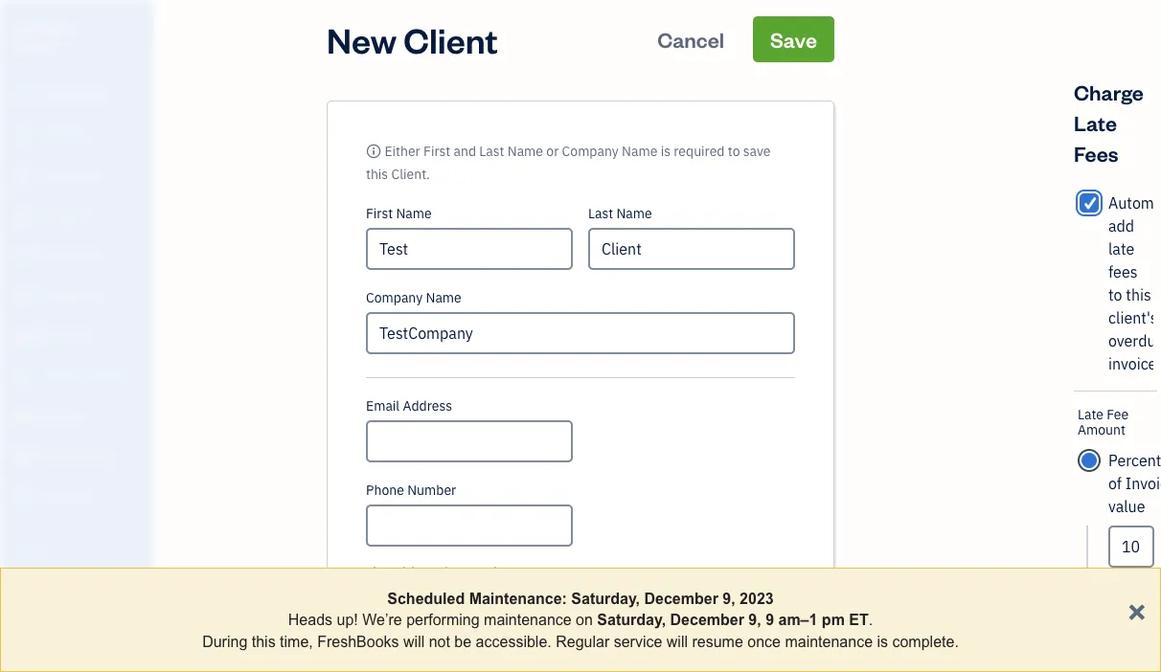 Task type: vqa. For each thing, say whether or not it's contained in the screenshot.
9,
yes



Task type: describe. For each thing, give the bounding box(es) containing it.
email
[[366, 397, 400, 415]]

amount
[[1078, 421, 1126, 439]]

1 vertical spatial saturday,
[[597, 612, 666, 629]]

during
[[202, 633, 248, 650]]

cancel button
[[640, 16, 742, 62]]

regular
[[556, 633, 610, 650]]

we're
[[362, 612, 402, 629]]

et
[[849, 612, 869, 629]]

0 horizontal spatial company
[[366, 289, 423, 307]]

project image
[[12, 327, 35, 346]]

client
[[404, 16, 498, 62]]

report image
[[12, 488, 35, 507]]

once
[[748, 633, 781, 650]]

estimate image
[[12, 166, 35, 185]]

0 horizontal spatial first
[[366, 205, 393, 222]]

fee
[[1107, 406, 1129, 424]]

company owner
[[15, 18, 75, 54]]

2023
[[740, 590, 774, 608]]

phone for add business phone
[[484, 564, 528, 584]]

payment image
[[12, 246, 35, 265]]

add for add mobile phone
[[387, 602, 415, 622]]

new
[[327, 16, 397, 62]]

either
[[385, 142, 420, 160]]

or
[[547, 142, 559, 160]]

team members link
[[5, 567, 148, 601]]

email address
[[366, 397, 452, 415]]

company name
[[366, 289, 462, 307]]

timer image
[[12, 367, 35, 386]]

add address image
[[366, 663, 384, 673]]

and
[[454, 142, 476, 160]]

invoice image
[[12, 206, 35, 225]]

Late fee percentage text field
[[1109, 526, 1155, 568]]

address
[[403, 397, 452, 415]]

service
[[614, 633, 663, 650]]

time,
[[280, 633, 313, 650]]

resume
[[692, 633, 743, 650]]

members
[[47, 575, 98, 591]]

not
[[429, 633, 450, 650]]

performing
[[406, 612, 480, 629]]

client image
[[12, 126, 35, 145]]

maintenance:
[[469, 590, 567, 608]]

is inside scheduled maintenance: saturday, december 9, 2023 heads up! we're performing maintenance on saturday, december 9, 9 am–1 pm et . during this time, freshbooks will not be accessible. regular service will resume once maintenance is complete.
[[877, 633, 888, 650]]

plus image
[[366, 563, 384, 586]]

First Name text field
[[366, 228, 573, 270]]

Last Name text field
[[588, 228, 795, 270]]

1 horizontal spatial maintenance
[[785, 633, 873, 650]]

am–1
[[779, 612, 818, 629]]

save button
[[753, 16, 835, 62]]

cancel
[[658, 25, 725, 53]]

1 vertical spatial december
[[670, 612, 744, 629]]

1 horizontal spatial 9,
[[749, 612, 762, 629]]

× button
[[1128, 592, 1146, 628]]

owner
[[15, 38, 53, 54]]

1 horizontal spatial last
[[588, 205, 613, 222]]

save
[[743, 142, 771, 160]]

team
[[14, 575, 45, 591]]

new client
[[327, 16, 498, 62]]

name left or
[[508, 142, 543, 160]]

heads
[[288, 612, 333, 629]]

apps
[[14, 540, 43, 556]]

2 percent from the top
[[1109, 577, 1161, 666]]

add for add business phone
[[387, 564, 415, 584]]

required
[[674, 142, 725, 160]]

last inside either first and last name or company name is required to save this client.
[[479, 142, 504, 160]]

name for company name
[[426, 289, 462, 307]]

scheduled
[[387, 590, 465, 608]]

chart image
[[12, 448, 35, 467]]

9
[[766, 612, 774, 629]]

.
[[869, 612, 873, 629]]

2 will from the left
[[667, 633, 688, 650]]



Task type: locate. For each thing, give the bounding box(es) containing it.
save
[[770, 25, 817, 53]]

maintenance down pm
[[785, 633, 873, 650]]

add business phone button
[[366, 563, 528, 586]]

percent down amount
[[1109, 451, 1161, 517]]

phone inside button
[[469, 602, 512, 622]]

accessible.
[[476, 633, 552, 650]]

name left required
[[622, 142, 658, 160]]

this left time,
[[252, 633, 276, 650]]

0 vertical spatial late
[[1074, 109, 1117, 136]]

apps link
[[5, 532, 148, 565]]

add mobile phone
[[387, 602, 512, 622]]

0 vertical spatial last
[[479, 142, 504, 160]]

primary image
[[366, 142, 381, 160]]

first
[[424, 142, 451, 160], [366, 205, 393, 222]]

0 vertical spatial percent
[[1109, 451, 1161, 517]]

last down either first and last name or company name is required to save this client.
[[588, 205, 613, 222]]

up!
[[337, 612, 358, 629]]

late fee amount option group
[[1074, 392, 1161, 673]]

check image
[[1082, 195, 1100, 211]]

0 vertical spatial 9,
[[723, 590, 736, 608]]

first left and
[[424, 142, 451, 160]]

company
[[15, 18, 75, 36]]

0 vertical spatial december
[[644, 590, 719, 608]]

1 vertical spatial add
[[387, 602, 415, 622]]

name for last name
[[617, 205, 652, 222]]

2 add from the top
[[387, 602, 415, 622]]

client.
[[391, 165, 430, 183]]

this down primary image
[[366, 165, 388, 183]]

on
[[576, 612, 593, 629]]

1 horizontal spatial first
[[424, 142, 451, 160]]

late inside late fee amount
[[1078, 406, 1104, 424]]

this inside either first and last name or company name is required to save this client.
[[366, 165, 388, 183]]

1 horizontal spatial this
[[366, 165, 388, 183]]

Email Address text field
[[366, 421, 573, 463]]

is
[[661, 142, 671, 160], [877, 633, 888, 650]]

mobile
[[419, 602, 465, 622]]

1 vertical spatial late
[[1078, 406, 1104, 424]]

money image
[[12, 407, 35, 426]]

9, left 9 in the right bottom of the page
[[749, 612, 762, 629]]

last
[[479, 142, 504, 160], [588, 205, 613, 222]]

either first and last name or company name is required to save this client.
[[366, 142, 771, 183]]

late fee amount
[[1078, 406, 1129, 439]]

add right plus image
[[387, 564, 415, 584]]

dashboard image
[[12, 85, 35, 104]]

company right or
[[562, 142, 619, 160]]

this inside scheduled maintenance: saturday, december 9, 2023 heads up! we're performing maintenance on saturday, december 9, 9 am–1 pm et . during this time, freshbooks will not be accessible. regular service will resume once maintenance is complete.
[[252, 633, 276, 650]]

add right plus icon on the left
[[387, 602, 415, 622]]

is left complete.
[[877, 633, 888, 650]]

1 horizontal spatial is
[[877, 633, 888, 650]]

late left fee
[[1078, 406, 1104, 424]]

0 horizontal spatial will
[[403, 633, 425, 650]]

this
[[366, 165, 388, 183], [252, 633, 276, 650]]

percent down late fee percentage text field
[[1109, 577, 1161, 666]]

1 horizontal spatial will
[[667, 633, 688, 650]]

is left required
[[661, 142, 671, 160]]

name down client. at the left top of page
[[396, 205, 432, 222]]

0 horizontal spatial is
[[661, 142, 671, 160]]

1 vertical spatial 9,
[[749, 612, 762, 629]]

percent
[[1109, 451, 1161, 517], [1109, 577, 1161, 666]]

add business phone
[[387, 564, 528, 584]]

0 vertical spatial first
[[424, 142, 451, 160]]

0 horizontal spatial 9,
[[723, 590, 736, 608]]

phone
[[366, 482, 404, 499], [484, 564, 528, 584], [469, 602, 512, 622]]

plus image
[[366, 601, 384, 624]]

main element
[[0, 0, 201, 673]]

first inside either first and last name or company name is required to save this client.
[[424, 142, 451, 160]]

1 add from the top
[[387, 564, 415, 584]]

9,
[[723, 590, 736, 608], [749, 612, 762, 629]]

business
[[419, 564, 481, 584]]

company down first name
[[366, 289, 423, 307]]

to
[[728, 142, 740, 160]]

late
[[1074, 109, 1117, 136], [1078, 406, 1104, 424]]

charge late fees
[[1074, 78, 1144, 167]]

maintenance down maintenance:
[[484, 612, 572, 629]]

add inside add mobile phone button
[[387, 602, 415, 622]]

pm
[[822, 612, 845, 629]]

1 vertical spatial last
[[588, 205, 613, 222]]

1 will from the left
[[403, 633, 425, 650]]

Phone Number text field
[[366, 505, 573, 547]]

× dialog
[[0, 568, 1161, 673]]

name for first name
[[396, 205, 432, 222]]

is inside either first and last name or company name is required to save this client.
[[661, 142, 671, 160]]

number
[[407, 482, 456, 499]]

phone number
[[366, 482, 456, 499]]

name
[[508, 142, 543, 160], [622, 142, 658, 160], [396, 205, 432, 222], [617, 205, 652, 222], [426, 289, 462, 307]]

add inside add business phone button
[[387, 564, 415, 584]]

0 vertical spatial add
[[387, 564, 415, 584]]

will left the not
[[403, 633, 425, 650]]

0 vertical spatial company
[[562, 142, 619, 160]]

freshbooks
[[317, 633, 399, 650]]

1 horizontal spatial company
[[562, 142, 619, 160]]

last name
[[588, 205, 652, 222]]

last right and
[[479, 142, 504, 160]]

will
[[403, 633, 425, 650], [667, 633, 688, 650]]

scheduled maintenance: saturday, december 9, 2023 heads up! we're performing maintenance on saturday, december 9, 9 am–1 pm et . during this time, freshbooks will not be accessible. regular service will resume once maintenance is complete.
[[202, 590, 959, 650]]

0 horizontal spatial last
[[479, 142, 504, 160]]

1 percent from the top
[[1109, 451, 1161, 517]]

name up last name text box
[[617, 205, 652, 222]]

0 vertical spatial maintenance
[[484, 612, 572, 629]]

first name
[[366, 205, 432, 222]]

add
[[387, 564, 415, 584], [387, 602, 415, 622]]

phone inside button
[[484, 564, 528, 584]]

phone up maintenance:
[[484, 564, 528, 584]]

maintenance
[[484, 612, 572, 629], [785, 633, 873, 650]]

1 vertical spatial is
[[877, 633, 888, 650]]

saturday, up on
[[571, 590, 640, 608]]

Company Name text field
[[366, 312, 795, 355]]

1 vertical spatial percent
[[1109, 577, 1161, 666]]

0 horizontal spatial this
[[252, 633, 276, 650]]

will right service
[[667, 633, 688, 650]]

phone left number
[[366, 482, 404, 499]]

1 vertical spatial first
[[366, 205, 393, 222]]

add mobile phone button
[[366, 601, 512, 624]]

0 vertical spatial is
[[661, 142, 671, 160]]

company
[[562, 142, 619, 160], [366, 289, 423, 307]]

company inside either first and last name or company name is required to save this client.
[[562, 142, 619, 160]]

0 vertical spatial this
[[366, 165, 388, 183]]

1 vertical spatial company
[[366, 289, 423, 307]]

name down first name text field
[[426, 289, 462, 307]]

0 horizontal spatial maintenance
[[484, 612, 572, 629]]

team members
[[14, 575, 98, 591]]

expense image
[[12, 287, 35, 306]]

phone up accessible.
[[469, 602, 512, 622]]

saturday,
[[571, 590, 640, 608], [597, 612, 666, 629]]

december
[[644, 590, 719, 608], [670, 612, 744, 629]]

×
[[1128, 592, 1146, 628]]

be
[[455, 633, 472, 650]]

0 vertical spatial phone
[[366, 482, 404, 499]]

1 vertical spatial this
[[252, 633, 276, 650]]

charge
[[1074, 78, 1144, 105]]

complete.
[[893, 633, 959, 650]]

1 vertical spatial maintenance
[[785, 633, 873, 650]]

9, left 2023
[[723, 590, 736, 608]]

saturday, up service
[[597, 612, 666, 629]]

phone for add mobile phone
[[469, 602, 512, 622]]

late up the fees
[[1074, 109, 1117, 136]]

0 vertical spatial saturday,
[[571, 590, 640, 608]]

1 vertical spatial phone
[[484, 564, 528, 584]]

2 vertical spatial phone
[[469, 602, 512, 622]]

first down client. at the left top of page
[[366, 205, 393, 222]]

fees
[[1074, 139, 1119, 167]]

late inside charge late fees
[[1074, 109, 1117, 136]]



